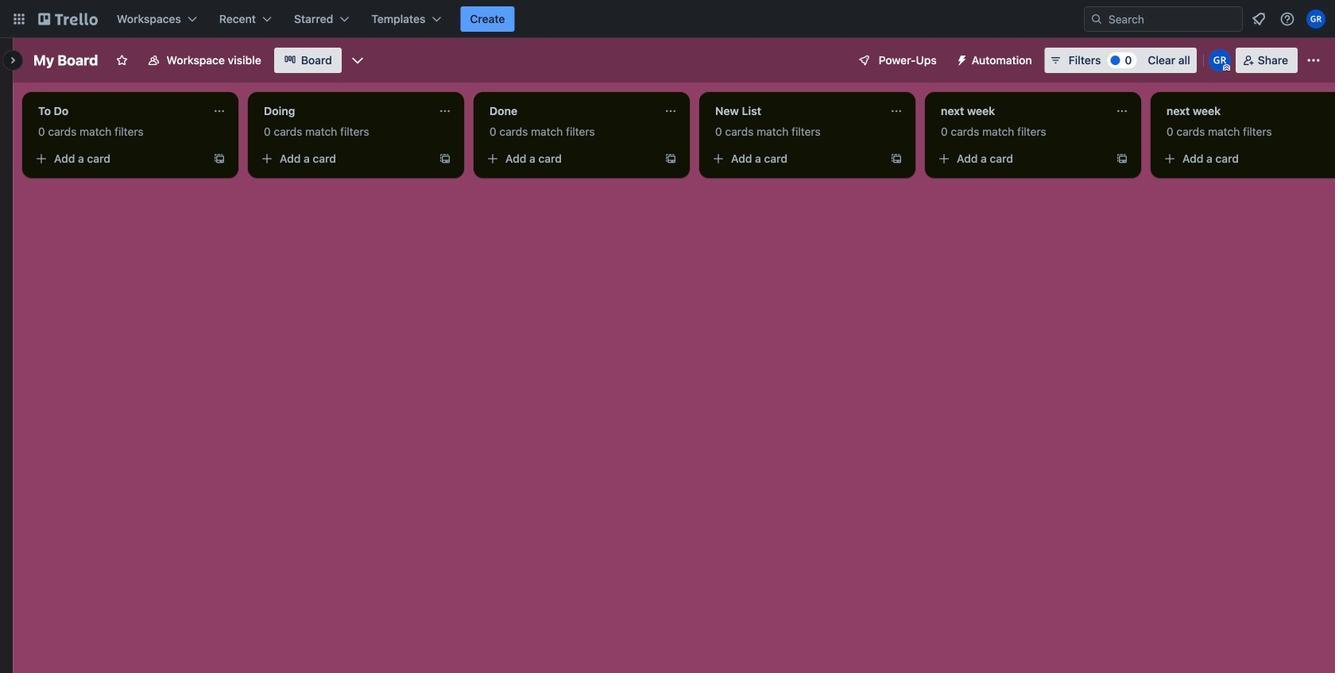 Task type: vqa. For each thing, say whether or not it's contained in the screenshot.
bottom 'Team'
no



Task type: locate. For each thing, give the bounding box(es) containing it.
3 create from template… image from the left
[[890, 153, 903, 165]]

0 notifications image
[[1249, 10, 1268, 29]]

2 horizontal spatial create from template… image
[[890, 153, 903, 165]]

0 horizontal spatial create from template… image
[[439, 153, 451, 165]]

Search field
[[1084, 6, 1243, 32]]

greg robinson (gregrobinson96) image
[[1209, 49, 1231, 72]]

0 horizontal spatial create from template… image
[[213, 153, 226, 165]]

None text field
[[254, 99, 432, 124], [480, 99, 658, 124], [1157, 99, 1335, 124], [254, 99, 432, 124], [480, 99, 658, 124], [1157, 99, 1335, 124]]

1 horizontal spatial create from template… image
[[1116, 153, 1128, 165]]

greg robinson (gregrobinson96) image
[[1306, 10, 1326, 29]]

create from template… image
[[213, 153, 226, 165], [1116, 153, 1128, 165]]

this member is an admin of this board. image
[[1223, 64, 1230, 72]]

None text field
[[29, 99, 207, 124], [706, 99, 884, 124], [931, 99, 1109, 124], [29, 99, 207, 124], [706, 99, 884, 124], [931, 99, 1109, 124]]

1 create from template… image from the left
[[439, 153, 451, 165]]

1 horizontal spatial create from template… image
[[664, 153, 677, 165]]

1 create from template… image from the left
[[213, 153, 226, 165]]

create from template… image
[[439, 153, 451, 165], [664, 153, 677, 165], [890, 153, 903, 165]]

open information menu image
[[1279, 11, 1295, 27]]



Task type: describe. For each thing, give the bounding box(es) containing it.
2 create from template… image from the left
[[664, 153, 677, 165]]

star or unstar board image
[[116, 54, 128, 67]]

primary element
[[0, 0, 1335, 38]]

2 create from template… image from the left
[[1116, 153, 1128, 165]]

customize views image
[[350, 52, 365, 68]]

search image
[[1090, 13, 1103, 25]]

Board name text field
[[25, 48, 106, 73]]

show menu image
[[1306, 52, 1322, 68]]

back to home image
[[38, 6, 98, 32]]

sm image
[[949, 48, 972, 70]]



